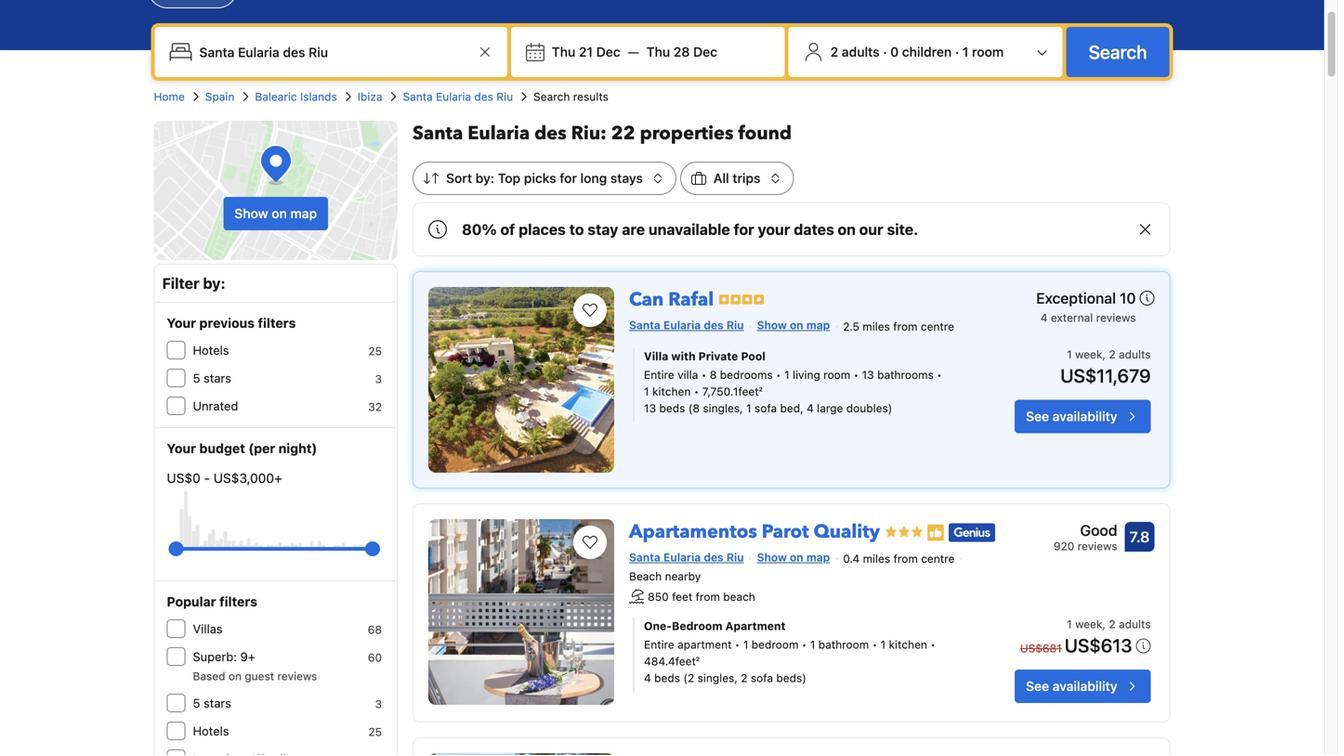 Task type: describe. For each thing, give the bounding box(es) containing it.
found
[[738, 121, 792, 146]]

1 inside dropdown button
[[963, 44, 969, 59]]

1 vertical spatial 13
[[644, 402, 656, 415]]

riu for 2.5 miles from centre
[[727, 319, 744, 332]]

sofa inside villa with private pool entire villa • 8 bedrooms • 1 living room • 13 bathrooms • 1 kitchen • 7,750.1feet² 13 beds (8 singles, 1 sofa bed, 4 large doubles)
[[755, 402, 777, 415]]

thu 21 dec button
[[545, 35, 628, 69]]

see availability for apartamentos parot quality
[[1026, 679, 1118, 694]]

adults inside 2 adults · 0 children · 1 room dropdown button
[[842, 44, 880, 59]]

nearby
[[665, 570, 701, 583]]

1 hotels from the top
[[193, 343, 229, 357]]

site.
[[887, 221, 919, 238]]

reviews inside 'exceptional 10 4 external reviews'
[[1096, 311, 1136, 324]]

your for your previous filters
[[167, 316, 196, 331]]

850 feet from beach
[[648, 590, 756, 603]]

4 inside one-bedroom apartment entire apartment • 1 bedroom • 1 bathroom • 1 kitchen • 484.4feet² 4 beds (2 singles, 2 sofa beds)
[[644, 672, 651, 685]]

villas
[[193, 622, 223, 636]]

filter
[[162, 275, 199, 292]]

week for 1 week , 2 adults
[[1076, 618, 1103, 631]]

bathroom
[[819, 639, 869, 652]]

1 vertical spatial for
[[734, 221, 755, 238]]

one-bedroom apartment entire apartment • 1 bedroom • 1 bathroom • 1 kitchen • 484.4feet² 4 beds (2 singles, 2 sofa beds)
[[644, 620, 936, 685]]

beds inside villa with private pool entire villa • 8 bedrooms • 1 living room • 13 bathrooms • 1 kitchen • 7,750.1feet² 13 beds (8 singles, 1 sofa bed, 4 large doubles)
[[659, 402, 685, 415]]

1 week , 2 adults us$11,679
[[1061, 348, 1151, 387]]

ibiza link
[[358, 88, 382, 105]]

1 down "villa"
[[644, 385, 649, 398]]

all trips
[[714, 171, 761, 186]]

parot
[[762, 520, 809, 545]]

des left the search results
[[474, 90, 493, 103]]

adults for 1 week , 2 adults
[[1119, 618, 1151, 631]]

2 25 from the top
[[368, 726, 382, 739]]

long
[[580, 171, 607, 186]]

search button
[[1067, 27, 1170, 77]]

apartamentos
[[629, 520, 757, 545]]

room inside villa with private pool entire villa • 8 bedrooms • 1 living room • 13 bathrooms • 1 kitchen • 7,750.1feet² 13 beds (8 singles, 1 sofa bed, 4 large doubles)
[[824, 368, 851, 381]]

2 5 from the top
[[193, 697, 200, 711]]

good 920 reviews
[[1054, 522, 1118, 553]]

1 inside "1 week , 2 adults us$11,679"
[[1067, 348, 1072, 361]]

of
[[501, 221, 515, 238]]

1 week , 2 adults
[[1067, 618, 1151, 631]]

2.5
[[843, 320, 860, 333]]

(2
[[684, 672, 695, 685]]

availability for apartamentos parot quality
[[1053, 679, 1118, 694]]

60
[[368, 652, 382, 665]]

80% of places to stay are unavailable for your dates on our site.
[[462, 221, 919, 238]]

adults for 1 week , 2 adults us$11,679
[[1119, 348, 1151, 361]]

scored 7.8 element
[[1125, 522, 1155, 552]]

see availability link for can rafal
[[1015, 400, 1151, 433]]

exceptional element
[[1037, 287, 1136, 310]]

santa eularia des riu link
[[403, 88, 513, 105]]

4 inside villa with private pool entire villa • 8 bedrooms • 1 living room • 13 bathrooms • 1 kitchen • 7,750.1feet² 13 beds (8 singles, 1 sofa bed, 4 large doubles)
[[807, 402, 814, 415]]

(per
[[248, 441, 275, 456]]

by: for sort
[[476, 171, 495, 186]]

bathrooms
[[878, 368, 934, 381]]

from for 2.5
[[893, 320, 918, 333]]

map for 2.5 miles from centre
[[807, 319, 830, 332]]

night)
[[279, 441, 317, 456]]

1 horizontal spatial 13
[[862, 368, 874, 381]]

bedrooms
[[720, 368, 773, 381]]

850
[[648, 590, 669, 603]]

0 horizontal spatial for
[[560, 171, 577, 186]]

reviews inside good 920 reviews
[[1078, 540, 1118, 553]]

beds)
[[777, 672, 807, 685]]

show for 0.4 miles from centre
[[757, 551, 787, 564]]

1 up the us$613
[[1067, 618, 1072, 631]]

your
[[758, 221, 790, 238]]

22
[[611, 121, 635, 146]]

eularia up top
[[468, 121, 530, 146]]

our
[[860, 221, 884, 238]]

home link
[[154, 88, 185, 105]]

apartamentos parot quality image
[[429, 520, 614, 705]]

previous
[[199, 316, 255, 331]]

spain
[[205, 90, 235, 103]]

1 dec from the left
[[596, 44, 621, 59]]

thu 28 dec button
[[639, 35, 725, 69]]

—
[[628, 44, 639, 59]]

can rafal image
[[429, 287, 614, 473]]

2 inside one-bedroom apartment entire apartment • 1 bedroom • 1 bathroom • 1 kitchen • 484.4feet² 4 beds (2 singles, 2 sofa beds)
[[741, 672, 748, 685]]

unavailable
[[649, 221, 730, 238]]

1 vertical spatial filters
[[219, 594, 257, 610]]

2 up the us$613
[[1109, 618, 1116, 631]]

see for apartamentos parot quality
[[1026, 679, 1049, 694]]

rafal
[[669, 287, 714, 313]]

search results updated. santa eularia des riu: 22 properties found. element
[[413, 121, 1171, 147]]

show inside button
[[235, 206, 268, 221]]

2 hotels from the top
[[193, 725, 229, 738]]

can
[[629, 287, 664, 313]]

2.5 miles from centre
[[843, 320, 955, 333]]

2 thu from the left
[[647, 44, 670, 59]]

1 stars from the top
[[204, 371, 231, 385]]

santa eularia des riu for 0.4 miles from centre
[[629, 551, 744, 564]]

balearic islands
[[255, 90, 337, 103]]

santa right "ibiza" link
[[403, 90, 433, 103]]

stay
[[588, 221, 618, 238]]

-
[[204, 471, 210, 486]]

us$3,000+
[[214, 471, 282, 486]]

popular
[[167, 594, 216, 610]]

show on map inside button
[[235, 206, 317, 221]]

us$613
[[1065, 635, 1133, 657]]

apartamentos parot quality link
[[629, 512, 880, 545]]

week for 1 week , 2 adults us$11,679
[[1076, 348, 1103, 361]]

living
[[793, 368, 821, 381]]

centre for 0.4 miles from centre beach nearby
[[921, 552, 955, 565]]

miles for 0.4
[[863, 552, 891, 565]]

kitchen inside one-bedroom apartment entire apartment • 1 bedroom • 1 bathroom • 1 kitchen • 484.4feet² 4 beds (2 singles, 2 sofa beds)
[[889, 639, 928, 652]]

0.4 miles from centre beach nearby
[[629, 552, 955, 583]]

trips
[[733, 171, 761, 186]]

see for can rafal
[[1026, 409, 1049, 424]]

home
[[154, 90, 185, 103]]

santa up beach
[[629, 551, 661, 564]]

to
[[569, 221, 584, 238]]

2 inside "1 week , 2 adults us$11,679"
[[1109, 348, 1116, 361]]

map for 0.4 miles from centre
[[807, 551, 830, 564]]

santa eularia des riu: 22 properties found
[[413, 121, 792, 146]]

exceptional
[[1037, 290, 1116, 307]]

1 5 from the top
[[193, 371, 200, 385]]

villa with private pool entire villa • 8 bedrooms • 1 living room • 13 bathrooms • 1 kitchen • 7,750.1feet² 13 beds (8 singles, 1 sofa bed, 4 large doubles)
[[644, 350, 942, 415]]

can rafal link
[[629, 280, 714, 313]]

beach
[[629, 570, 662, 583]]

see availability link for apartamentos parot quality
[[1015, 670, 1151, 704]]

sort
[[446, 171, 472, 186]]

superb:
[[193, 650, 237, 664]]

21
[[579, 44, 593, 59]]

search results
[[534, 90, 609, 103]]

villa with private pool link
[[644, 348, 958, 365]]

search for search
[[1089, 41, 1147, 63]]

santa eularia des riu for 2.5 miles from centre
[[629, 319, 744, 332]]

2 · from the left
[[955, 44, 959, 59]]

484.4feet²
[[644, 655, 700, 668]]

one-bedroom apartment link
[[644, 618, 958, 635]]

centre for 2.5 miles from centre
[[921, 320, 955, 333]]

68
[[368, 624, 382, 637]]

can rafal
[[629, 287, 714, 313]]

show for 2.5 miles from centre
[[757, 319, 787, 332]]



Task type: vqa. For each thing, say whether or not it's contained in the screenshot.


Task type: locate. For each thing, give the bounding box(es) containing it.
dec right 21
[[596, 44, 621, 59]]

kitchen
[[652, 385, 691, 398], [889, 639, 928, 652]]

0 vertical spatial 25
[[368, 345, 382, 358]]

apartment
[[678, 639, 732, 652]]

0 vertical spatial singles,
[[703, 402, 743, 415]]

4 right bed,
[[807, 402, 814, 415]]

thu left 21
[[552, 44, 576, 59]]

week up the us$613
[[1076, 618, 1103, 631]]

1 vertical spatial availability
[[1053, 679, 1118, 694]]

this property is part of our preferred partner programme. it is committed to providing commendable service and good value. it will pay us a higher commission if you make a booking. image
[[927, 524, 945, 542], [927, 524, 945, 542]]

unrated
[[193, 399, 238, 413]]

on inside button
[[272, 206, 287, 221]]

singles,
[[703, 402, 743, 415], [698, 672, 738, 685]]

from inside "0.4 miles from centre beach nearby"
[[894, 552, 918, 565]]

us$0
[[167, 471, 201, 486]]

see availability down us$681
[[1026, 679, 1118, 694]]

2 your from the top
[[167, 441, 196, 456]]

1 horizontal spatial for
[[734, 221, 755, 238]]

0 vertical spatial your
[[167, 316, 196, 331]]

(8
[[689, 402, 700, 415]]

, for 1 week , 2 adults
[[1103, 618, 1106, 631]]

1 vertical spatial see
[[1026, 679, 1049, 694]]

by: for filter
[[203, 275, 226, 292]]

0 vertical spatial 5
[[193, 371, 200, 385]]

1 down 7,750.1feet²
[[746, 402, 752, 415]]

week up us$11,679
[[1076, 348, 1103, 361]]

1 see availability from the top
[[1026, 409, 1118, 424]]

guest
[[245, 670, 274, 683]]

beach
[[723, 590, 756, 603]]

0 horizontal spatial 4
[[644, 672, 651, 685]]

2 vertical spatial from
[[696, 590, 720, 603]]

by:
[[476, 171, 495, 186], [203, 275, 226, 292]]

good
[[1080, 522, 1118, 540]]

search for search results
[[534, 90, 570, 103]]

0 vertical spatial kitchen
[[652, 385, 691, 398]]

centre inside "0.4 miles from centre beach nearby"
[[921, 552, 955, 565]]

quality
[[814, 520, 880, 545]]

kitchen right the bathroom
[[889, 639, 928, 652]]

2 dec from the left
[[693, 44, 718, 59]]

0
[[891, 44, 899, 59]]

eularia up "nearby"
[[664, 551, 701, 564]]

miles right 0.4
[[863, 552, 891, 565]]

1 vertical spatial 3
[[375, 698, 382, 711]]

sofa inside one-bedroom apartment entire apartment • 1 bedroom • 1 bathroom • 1 kitchen • 484.4feet² 4 beds (2 singles, 2 sofa beds)
[[751, 672, 773, 685]]

8
[[710, 368, 717, 381]]

1 vertical spatial map
[[807, 319, 830, 332]]

show on map for 2.5 miles from centre
[[757, 319, 830, 332]]

2 5 stars from the top
[[193, 697, 231, 711]]

0 vertical spatial 13
[[862, 368, 874, 381]]

ibiza
[[358, 90, 382, 103]]

santa down santa eularia des riu link
[[413, 121, 463, 146]]

islands
[[300, 90, 337, 103]]

hotels down the previous
[[193, 343, 229, 357]]

availability down the us$613
[[1053, 679, 1118, 694]]

1 week from the top
[[1076, 348, 1103, 361]]

13 left (8 on the bottom right of the page
[[644, 402, 656, 415]]

1 down one-bedroom apartment link
[[810, 639, 816, 652]]

by: right filter
[[203, 275, 226, 292]]

external
[[1051, 311, 1093, 324]]

1 vertical spatial miles
[[863, 552, 891, 565]]

5 up unrated
[[193, 371, 200, 385]]

0 vertical spatial miles
[[863, 320, 890, 333]]

1 vertical spatial show
[[757, 319, 787, 332]]

2
[[831, 44, 839, 59], [1109, 348, 1116, 361], [1109, 618, 1116, 631], [741, 672, 748, 685]]

bed,
[[780, 402, 804, 415]]

1 vertical spatial 5 stars
[[193, 697, 231, 711]]

see
[[1026, 409, 1049, 424], [1026, 679, 1049, 694]]

0 vertical spatial availability
[[1053, 409, 1118, 424]]

adults inside "1 week , 2 adults us$11,679"
[[1119, 348, 1151, 361]]

1 horizontal spatial dec
[[693, 44, 718, 59]]

villa
[[644, 350, 669, 363]]

sort by: top picks for long stays
[[446, 171, 643, 186]]

kitchen inside villa with private pool entire villa • 8 bedrooms • 1 living room • 13 bathrooms • 1 kitchen • 7,750.1feet² 13 beds (8 singles, 1 sofa bed, 4 large doubles)
[[652, 385, 691, 398]]

availability for can rafal
[[1053, 409, 1118, 424]]

see availability link down us$11,679
[[1015, 400, 1151, 433]]

2 left 0
[[831, 44, 839, 59]]

miles right 2.5
[[863, 320, 890, 333]]

eularia down rafal
[[664, 319, 701, 332]]

0 vertical spatial 4
[[1041, 311, 1048, 324]]

miles for 2.5
[[863, 320, 890, 333]]

entire inside villa with private pool entire villa • 8 bedrooms • 1 living room • 13 bathrooms • 1 kitchen • 7,750.1feet² 13 beds (8 singles, 1 sofa bed, 4 large doubles)
[[644, 368, 675, 381]]

1 horizontal spatial filters
[[258, 316, 296, 331]]

based
[[193, 670, 225, 683]]

private
[[699, 350, 738, 363]]

dec
[[596, 44, 621, 59], [693, 44, 718, 59]]

group
[[176, 534, 373, 564]]

singles, inside villa with private pool entire villa • 8 bedrooms • 1 living room • 13 bathrooms • 1 kitchen • 7,750.1feet² 13 beds (8 singles, 1 sofa bed, 4 large doubles)
[[703, 402, 743, 415]]

4 inside 'exceptional 10 4 external reviews'
[[1041, 311, 1048, 324]]

9+
[[240, 650, 256, 664]]

singles, inside one-bedroom apartment entire apartment • 1 bedroom • 1 bathroom • 1 kitchen • 484.4feet² 4 beds (2 singles, 2 sofa beds)
[[698, 672, 738, 685]]

riu for 0.4 miles from centre
[[727, 551, 744, 564]]

0 vertical spatial room
[[972, 44, 1004, 59]]

balearic islands link
[[255, 88, 337, 105]]

map inside show on map button
[[290, 206, 317, 221]]

dec right '28'
[[693, 44, 718, 59]]

0 vertical spatial riu
[[497, 90, 513, 103]]

0 vertical spatial for
[[560, 171, 577, 186]]

2 stars from the top
[[204, 697, 231, 711]]

1 entire from the top
[[644, 368, 675, 381]]

are
[[622, 221, 645, 238]]

10
[[1120, 290, 1136, 307]]

0 horizontal spatial by:
[[203, 275, 226, 292]]

2 entire from the top
[[644, 639, 675, 652]]

0 vertical spatial see availability
[[1026, 409, 1118, 424]]

0 vertical spatial entire
[[644, 368, 675, 381]]

13 up doubles)
[[862, 368, 874, 381]]

beds inside one-bedroom apartment entire apartment • 1 bedroom • 1 bathroom • 1 kitchen • 484.4feet² 4 beds (2 singles, 2 sofa beds)
[[654, 672, 680, 685]]

centre up bathrooms
[[921, 320, 955, 333]]

3 up 32 at the bottom of the page
[[375, 373, 382, 386]]

riu:
[[571, 121, 607, 146]]

your for your budget (per night)
[[167, 441, 196, 456]]

1 down external
[[1067, 348, 1072, 361]]

0 horizontal spatial kitchen
[[652, 385, 691, 398]]

beds
[[659, 402, 685, 415], [654, 672, 680, 685]]

0 vertical spatial 5 stars
[[193, 371, 231, 385]]

2 left beds)
[[741, 672, 748, 685]]

1 right the bathroom
[[881, 639, 886, 652]]

top
[[498, 171, 521, 186]]

1 vertical spatial ,
[[1103, 618, 1106, 631]]

santa eularia des riu down rafal
[[629, 319, 744, 332]]

sofa left beds)
[[751, 672, 773, 685]]

1 vertical spatial santa eularia des riu
[[629, 319, 744, 332]]

2 vertical spatial adults
[[1119, 618, 1151, 631]]

1 miles from the top
[[863, 320, 890, 333]]

for left long
[[560, 171, 577, 186]]

show on map for 0.4 miles from centre
[[757, 551, 830, 564]]

0 vertical spatial hotels
[[193, 343, 229, 357]]

1 vertical spatial from
[[894, 552, 918, 565]]

centre right 0.4
[[921, 552, 955, 565]]

1 vertical spatial 25
[[368, 726, 382, 739]]

hotels down based
[[193, 725, 229, 738]]

stays
[[611, 171, 643, 186]]

room
[[972, 44, 1004, 59], [824, 368, 851, 381]]

picks
[[524, 171, 556, 186]]

see availability for can rafal
[[1026, 409, 1118, 424]]

santa
[[403, 90, 433, 103], [413, 121, 463, 146], [629, 319, 661, 332], [629, 551, 661, 564]]

filters right the previous
[[258, 316, 296, 331]]

0 vertical spatial show
[[235, 206, 268, 221]]

2 vertical spatial riu
[[727, 551, 744, 564]]

0 vertical spatial reviews
[[1096, 311, 1136, 324]]

from right feet on the right of the page
[[696, 590, 720, 603]]

0 vertical spatial 3
[[375, 373, 382, 386]]

1 down the apartment
[[743, 639, 749, 652]]

0 vertical spatial from
[[893, 320, 918, 333]]

des down 'apartamentos'
[[704, 551, 724, 564]]

1 your from the top
[[167, 316, 196, 331]]

5 down based
[[193, 697, 200, 711]]

0 vertical spatial stars
[[204, 371, 231, 385]]

0 horizontal spatial thu
[[552, 44, 576, 59]]

1 vertical spatial reviews
[[1078, 540, 1118, 553]]

thu 21 dec — thu 28 dec
[[552, 44, 718, 59]]

0 horizontal spatial filters
[[219, 594, 257, 610]]

places
[[519, 221, 566, 238]]

0 vertical spatial search
[[1089, 41, 1147, 63]]

4
[[1041, 311, 1048, 324], [807, 402, 814, 415], [644, 672, 651, 685]]

1 vertical spatial see availability link
[[1015, 670, 1151, 704]]

1 horizontal spatial thu
[[647, 44, 670, 59]]

1 vertical spatial show on map
[[757, 319, 830, 332]]

1 see from the top
[[1026, 409, 1049, 424]]

1 vertical spatial search
[[534, 90, 570, 103]]

Where are you going? field
[[192, 35, 474, 69]]

from for 0.4
[[894, 552, 918, 565]]

0 horizontal spatial room
[[824, 368, 851, 381]]

0 vertical spatial see availability link
[[1015, 400, 1151, 433]]

2 see availability link from the top
[[1015, 670, 1151, 704]]

2 availability from the top
[[1053, 679, 1118, 694]]

1 horizontal spatial 4
[[807, 402, 814, 415]]

adults left 0
[[842, 44, 880, 59]]

3 down 60
[[375, 698, 382, 711]]

2 vertical spatial reviews
[[277, 670, 317, 683]]

riu up private
[[727, 319, 744, 332]]

2 vertical spatial santa eularia des riu
[[629, 551, 744, 564]]

1 horizontal spatial room
[[972, 44, 1004, 59]]

1 3 from the top
[[375, 373, 382, 386]]

0 vertical spatial adults
[[842, 44, 880, 59]]

doubles)
[[847, 402, 893, 415]]

1 vertical spatial week
[[1076, 618, 1103, 631]]

1 vertical spatial stars
[[204, 697, 231, 711]]

1 vertical spatial see availability
[[1026, 679, 1118, 694]]

1 availability from the top
[[1053, 409, 1118, 424]]

exceptional 10 4 external reviews
[[1037, 290, 1136, 324]]

see availability down us$11,679
[[1026, 409, 1118, 424]]

1 right the children at the top right of the page
[[963, 44, 969, 59]]

1 · from the left
[[883, 44, 887, 59]]

2 , from the top
[[1103, 618, 1106, 631]]

0 vertical spatial map
[[290, 206, 317, 221]]

0 horizontal spatial dec
[[596, 44, 621, 59]]

balearic
[[255, 90, 297, 103]]

4 left external
[[1041, 311, 1048, 324]]

kitchen down villa
[[652, 385, 691, 398]]

riu left the search results
[[497, 90, 513, 103]]

1 vertical spatial room
[[824, 368, 851, 381]]

santa eularia des riu up sort
[[403, 90, 513, 103]]

25 down 60
[[368, 726, 382, 739]]

1 vertical spatial sofa
[[751, 672, 773, 685]]

1 horizontal spatial search
[[1089, 41, 1147, 63]]

map
[[290, 206, 317, 221], [807, 319, 830, 332], [807, 551, 830, 564]]

0 vertical spatial sofa
[[755, 402, 777, 415]]

1 25 from the top
[[368, 345, 382, 358]]

search inside button
[[1089, 41, 1147, 63]]

pool
[[741, 350, 766, 363]]

see availability link
[[1015, 400, 1151, 433], [1015, 670, 1151, 704]]

13
[[862, 368, 874, 381], [644, 402, 656, 415]]

2 vertical spatial show
[[757, 551, 787, 564]]

your down filter
[[167, 316, 196, 331]]

sofa
[[755, 402, 777, 415], [751, 672, 773, 685]]

centre
[[921, 320, 955, 333], [921, 552, 955, 565]]

entire down one-
[[644, 639, 675, 652]]

2 see from the top
[[1026, 679, 1049, 694]]

, up us$11,679
[[1103, 348, 1106, 361]]

2 inside dropdown button
[[831, 44, 839, 59]]

week inside "1 week , 2 adults us$11,679"
[[1076, 348, 1103, 361]]

1 vertical spatial your
[[167, 441, 196, 456]]

0.4
[[843, 552, 860, 565]]

room inside dropdown button
[[972, 44, 1004, 59]]

reviews down 10
[[1096, 311, 1136, 324]]

2 up us$11,679
[[1109, 348, 1116, 361]]

room right living
[[824, 368, 851, 381]]

5 stars up unrated
[[193, 371, 231, 385]]

us$11,679
[[1061, 365, 1151, 387]]

2 horizontal spatial 4
[[1041, 311, 1048, 324]]

des
[[474, 90, 493, 103], [535, 121, 567, 146], [704, 319, 724, 332], [704, 551, 724, 564]]

2 week from the top
[[1076, 618, 1103, 631]]

stars
[[204, 371, 231, 385], [204, 697, 231, 711]]

riu down apartamentos parot quality
[[727, 551, 744, 564]]

room right the children at the top right of the page
[[972, 44, 1004, 59]]

1 vertical spatial entire
[[644, 639, 675, 652]]

2 miles from the top
[[863, 552, 891, 565]]

show on map button
[[223, 197, 328, 231]]

1 horizontal spatial ·
[[955, 44, 959, 59]]

stars up unrated
[[204, 371, 231, 385]]

genius discounts available at this property. image
[[949, 524, 995, 542], [949, 524, 995, 542]]

thu left '28'
[[647, 44, 670, 59]]

1 vertical spatial kitchen
[[889, 639, 928, 652]]

superb: 9+
[[193, 650, 256, 664]]

2 see availability from the top
[[1026, 679, 1118, 694]]

from for 850
[[696, 590, 720, 603]]

all
[[714, 171, 729, 186]]

see availability link down the us$613
[[1015, 670, 1151, 704]]

bedroom
[[752, 639, 799, 652]]

1 vertical spatial singles,
[[698, 672, 738, 685]]

1 vertical spatial 5
[[193, 697, 200, 711]]

your up the us$0
[[167, 441, 196, 456]]

5 stars down based
[[193, 697, 231, 711]]

des left riu: at the left of page
[[535, 121, 567, 146]]

entire down "villa"
[[644, 368, 675, 381]]

sofa left bed,
[[755, 402, 777, 415]]

adults up us$11,679
[[1119, 348, 1151, 361]]

entire inside one-bedroom apartment entire apartment • 1 bedroom • 1 bathroom • 1 kitchen • 484.4feet² 4 beds (2 singles, 2 sofa beds)
[[644, 639, 675, 652]]

beds down '484.4feet²'
[[654, 672, 680, 685]]

miles
[[863, 320, 890, 333], [863, 552, 891, 565]]

feet
[[672, 590, 693, 603]]

singles, right (2
[[698, 672, 738, 685]]

1 vertical spatial hotels
[[193, 725, 229, 738]]

32
[[368, 401, 382, 414]]

2 3 from the top
[[375, 698, 382, 711]]

from right 0.4
[[894, 552, 918, 565]]

, inside "1 week , 2 adults us$11,679"
[[1103, 348, 1106, 361]]

1 thu from the left
[[552, 44, 576, 59]]

0 vertical spatial by:
[[476, 171, 495, 186]]

children
[[902, 44, 952, 59]]

thu
[[552, 44, 576, 59], [647, 44, 670, 59]]

1 vertical spatial centre
[[921, 552, 955, 565]]

popular filters
[[167, 594, 257, 610]]

reviews
[[1096, 311, 1136, 324], [1078, 540, 1118, 553], [277, 670, 317, 683]]

your previous filters
[[167, 316, 296, 331]]

, for 1 week , 2 adults us$11,679
[[1103, 348, 1106, 361]]

singles, down 7,750.1feet²
[[703, 402, 743, 415]]

2 vertical spatial show on map
[[757, 551, 830, 564]]

0 vertical spatial filters
[[258, 316, 296, 331]]

0 vertical spatial see
[[1026, 409, 1049, 424]]

, up the us$613
[[1103, 618, 1106, 631]]

from up bathrooms
[[893, 320, 918, 333]]

2 vertical spatial map
[[807, 551, 830, 564]]

0 horizontal spatial search
[[534, 90, 570, 103]]

1 vertical spatial 4
[[807, 402, 814, 415]]

reviews right guest
[[277, 670, 317, 683]]

us$681
[[1020, 642, 1062, 655]]

1 horizontal spatial by:
[[476, 171, 495, 186]]

0 vertical spatial week
[[1076, 348, 1103, 361]]

santa down can
[[629, 319, 661, 332]]

des up private
[[704, 319, 724, 332]]

0 vertical spatial beds
[[659, 402, 685, 415]]

properties
[[640, 121, 734, 146]]

28
[[674, 44, 690, 59]]

beds left (8 on the bottom right of the page
[[659, 402, 685, 415]]

4 down '484.4feet²'
[[644, 672, 651, 685]]

0 vertical spatial ,
[[1103, 348, 1106, 361]]

· left 0
[[883, 44, 887, 59]]

miles inside "0.4 miles from centre beach nearby"
[[863, 552, 891, 565]]

1 vertical spatial adults
[[1119, 348, 1151, 361]]

1 horizontal spatial kitchen
[[889, 639, 928, 652]]

results
[[573, 90, 609, 103]]

1 vertical spatial riu
[[727, 319, 744, 332]]

0 vertical spatial santa eularia des riu
[[403, 90, 513, 103]]

1
[[963, 44, 969, 59], [1067, 348, 1072, 361], [785, 368, 790, 381], [644, 385, 649, 398], [746, 402, 752, 415], [1067, 618, 1072, 631], [743, 639, 749, 652], [810, 639, 816, 652], [881, 639, 886, 652]]

5
[[193, 371, 200, 385], [193, 697, 200, 711]]

stars down based
[[204, 697, 231, 711]]

apartment
[[726, 620, 786, 633]]

· right the children at the top right of the page
[[955, 44, 959, 59]]

your budget (per night)
[[167, 441, 317, 456]]

one-
[[644, 620, 672, 633]]

bedroom
[[672, 620, 723, 633]]

santa eularia des riu up "nearby"
[[629, 551, 744, 564]]

1 left living
[[785, 368, 790, 381]]

by: left top
[[476, 171, 495, 186]]

1 , from the top
[[1103, 348, 1106, 361]]

920
[[1054, 540, 1075, 553]]

eularia up sort
[[436, 90, 471, 103]]

availability down us$11,679
[[1053, 409, 1118, 424]]

adults up the us$613
[[1119, 618, 1151, 631]]

1 see availability link from the top
[[1015, 400, 1151, 433]]

2 vertical spatial 4
[[644, 672, 651, 685]]

budget
[[199, 441, 245, 456]]

good element
[[1054, 520, 1118, 542]]

0 vertical spatial show on map
[[235, 206, 317, 221]]

for left your
[[734, 221, 755, 238]]

25 up 32 at the bottom of the page
[[368, 345, 382, 358]]

filters up villas
[[219, 594, 257, 610]]

large
[[817, 402, 843, 415]]

reviews down good
[[1078, 540, 1118, 553]]

0 vertical spatial centre
[[921, 320, 955, 333]]

1 5 stars from the top
[[193, 371, 231, 385]]

1 vertical spatial by:
[[203, 275, 226, 292]]

0 horizontal spatial ·
[[883, 44, 887, 59]]



